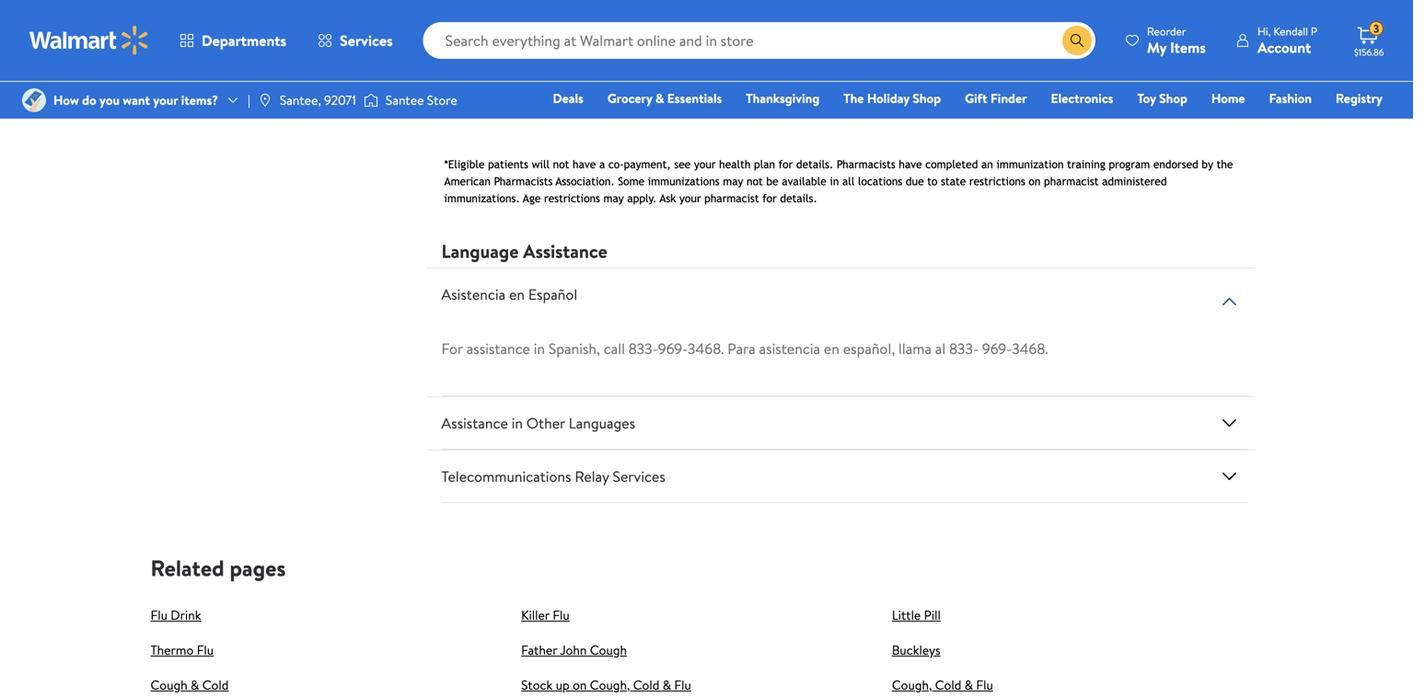 Task type: describe. For each thing, give the bounding box(es) containing it.
other
[[526, 413, 565, 434]]

want
[[123, 91, 150, 109]]

3
[[1373, 21, 1379, 37]]

1 vertical spatial in
[[512, 413, 523, 434]]

2- up deals link at the top left of page
[[583, 25, 593, 40]]

cough, cold & flu
[[892, 677, 993, 695]]

one debit link
[[1233, 114, 1312, 134]]

how do you want your items?
[[53, 91, 218, 109]]

p
[[1311, 23, 1317, 39]]

little pill
[[892, 607, 941, 625]]

gift
[[965, 89, 987, 107]]

one
[[1242, 115, 1269, 133]]

buckleys
[[892, 642, 941, 660]]

reorder my items
[[1147, 23, 1206, 58]]

1 3468. from the left
[[688, 339, 724, 359]]

Search search field
[[423, 22, 1095, 59]]

john
[[560, 642, 587, 660]]

day up finder
[[996, 8, 1013, 24]]

little pill link
[[892, 607, 941, 625]]

on
[[573, 677, 587, 695]]

0 horizontal spatial assistance
[[441, 413, 508, 434]]

how
[[53, 91, 79, 109]]

0 vertical spatial assistance
[[523, 239, 607, 264]]

1 cold from the left
[[202, 677, 229, 695]]

assistance in other languages image
[[1218, 413, 1240, 435]]

|
[[248, 91, 250, 109]]

español,
[[843, 339, 895, 359]]

drink
[[171, 607, 201, 625]]

home
[[1211, 89, 1245, 107]]

registry link
[[1327, 88, 1391, 108]]

para
[[727, 339, 755, 359]]

holiday
[[867, 89, 910, 107]]

spanish,
[[549, 339, 600, 359]]

toy shop link
[[1129, 88, 1196, 108]]

language
[[441, 239, 519, 264]]

little
[[892, 607, 921, 625]]

walmart+
[[1328, 115, 1383, 133]]

2 cough, from the left
[[892, 677, 932, 695]]

debit
[[1272, 115, 1304, 133]]

killer
[[521, 607, 550, 625]]

pages
[[230, 553, 286, 584]]

for
[[441, 339, 463, 359]]

related
[[151, 553, 224, 584]]

walmart image
[[29, 26, 149, 55]]

stock
[[521, 677, 553, 695]]

your
[[153, 91, 178, 109]]

father john cough
[[521, 642, 627, 660]]

the holiday shop
[[843, 89, 941, 107]]

al
[[935, 339, 946, 359]]

relay
[[575, 467, 609, 487]]

gift finder
[[965, 89, 1027, 107]]

killer flu
[[521, 607, 570, 625]]

thermo flu link
[[151, 642, 214, 660]]

items?
[[181, 91, 218, 109]]

up
[[556, 677, 570, 695]]

cough, cold & flu link
[[892, 677, 993, 695]]

gift finder link
[[957, 88, 1035, 108]]

2-day shipping up my
[[1121, 8, 1189, 24]]

shop inside "link"
[[1159, 89, 1187, 107]]

assistance
[[466, 339, 530, 359]]

you
[[99, 91, 120, 109]]

flu drink
[[151, 607, 201, 625]]

1 pickup from the left
[[718, 8, 749, 24]]

fashion
[[1269, 89, 1312, 107]]

languages
[[569, 413, 635, 434]]

store
[[427, 91, 457, 109]]

 image for santee, 92071
[[258, 93, 272, 108]]

2 833- from the left
[[949, 339, 979, 359]]

3+
[[449, 25, 461, 40]]

thermo flu
[[151, 642, 214, 660]]

shipping up my
[[1150, 8, 1189, 24]]

walmart+ link
[[1319, 114, 1391, 134]]

toy shop
[[1137, 89, 1187, 107]]

stock up on cough, cold & flu
[[521, 677, 691, 695]]

2-day shipping up thanksgiving link
[[718, 34, 786, 50]]

2- up gift finder 'link'
[[986, 8, 996, 24]]

telecommunications relay services
[[441, 467, 665, 487]]

the
[[843, 89, 864, 107]]

kendall
[[1273, 23, 1308, 39]]

cough & cold link
[[151, 677, 229, 695]]

1 cough, from the left
[[590, 677, 630, 695]]

grocery
[[607, 89, 652, 107]]

killer flu link
[[521, 607, 570, 625]]

father
[[521, 642, 557, 660]]

registry one debit
[[1242, 89, 1383, 133]]

reorder
[[1147, 23, 1186, 39]]

services inside popup button
[[340, 30, 393, 51]]



Task type: locate. For each thing, give the bounding box(es) containing it.
0 vertical spatial in
[[534, 339, 545, 359]]

969- right al
[[982, 339, 1012, 359]]

2-day shipping up grocery
[[583, 25, 652, 40]]

telecommunications relay services image
[[1218, 466, 1240, 488]]

santee
[[386, 91, 424, 109]]

father john cough link
[[521, 642, 627, 660]]

asistencia en español image
[[1218, 291, 1240, 313]]

cough, down buckleys
[[892, 677, 932, 695]]

delivery
[[760, 8, 800, 24], [895, 8, 935, 24]]

flu
[[151, 607, 167, 625], [553, 607, 570, 625], [197, 642, 214, 660], [674, 677, 691, 695], [976, 677, 993, 695]]

cold right on
[[633, 677, 659, 695]]

3468. left para
[[688, 339, 724, 359]]

hi,
[[1257, 23, 1271, 39]]

shipping right 3+
[[483, 25, 523, 40]]

0 horizontal spatial 969-
[[658, 339, 688, 359]]

1 horizontal spatial services
[[613, 467, 665, 487]]

santee store
[[386, 91, 457, 109]]

registry
[[1336, 89, 1383, 107]]

1 horizontal spatial shop
[[1159, 89, 1187, 107]]

1 shop from the left
[[913, 89, 941, 107]]

1 horizontal spatial  image
[[258, 93, 272, 108]]

flu drink link
[[151, 607, 201, 625]]

cough,
[[590, 677, 630, 695], [892, 677, 932, 695]]

1 vertical spatial en
[[824, 339, 839, 359]]

3468. right al
[[1012, 339, 1048, 359]]

2-day shipping up finder
[[986, 8, 1055, 24]]

 image for how do you want your items?
[[22, 88, 46, 112]]

0 horizontal spatial cough
[[151, 677, 188, 695]]

1 delivery from the left
[[760, 8, 800, 24]]

0 vertical spatial services
[[340, 30, 393, 51]]

1 vertical spatial services
[[613, 467, 665, 487]]

account
[[1257, 37, 1311, 58]]

cold
[[202, 677, 229, 695], [633, 677, 659, 695], [935, 677, 961, 695]]

2 3468. from the left
[[1012, 339, 1048, 359]]

asistencia
[[759, 339, 820, 359]]

en left español,
[[824, 339, 839, 359]]

for assistance in spanish, call 833-969-3468. para asistencia en español, llama al 833- 969-3468.
[[441, 339, 1048, 359]]

asistencia
[[441, 285, 505, 305]]

asistencia en español
[[441, 285, 577, 305]]

español
[[528, 285, 577, 305]]

0 horizontal spatial cough,
[[590, 677, 630, 695]]

grocery & essentials link
[[599, 88, 730, 108]]

 image right |
[[258, 93, 272, 108]]

2 shop from the left
[[1159, 89, 1187, 107]]

cough down thermo
[[151, 677, 188, 695]]

 image
[[22, 88, 46, 112], [364, 91, 378, 110], [258, 93, 272, 108]]

1 horizontal spatial cold
[[633, 677, 659, 695]]

$156.86
[[1354, 46, 1384, 58]]

en left español
[[509, 285, 525, 305]]

language assistance
[[441, 239, 607, 264]]

92071
[[324, 91, 356, 109]]

deals
[[553, 89, 583, 107]]

1 vertical spatial assistance
[[441, 413, 508, 434]]

shipping up grocery
[[612, 25, 652, 40]]

day up thanksgiving link
[[728, 34, 744, 50]]

buckleys link
[[892, 642, 941, 660]]

en
[[509, 285, 525, 305], [824, 339, 839, 359]]

grocery & essentials
[[607, 89, 722, 107]]

2 pickup from the left
[[852, 8, 884, 24]]

services button
[[302, 18, 408, 63]]

pickup up the
[[852, 8, 884, 24]]

Walmart Site-Wide search field
[[423, 22, 1095, 59]]

0 horizontal spatial services
[[340, 30, 393, 51]]

delivery up the "thanksgiving"
[[760, 8, 800, 24]]

2-
[[986, 8, 996, 24], [1121, 8, 1131, 24], [583, 25, 593, 40], [718, 34, 728, 50]]

thermo
[[151, 642, 194, 660]]

1 horizontal spatial cough,
[[892, 677, 932, 695]]

 image right 92071
[[364, 91, 378, 110]]

day right 3+
[[464, 25, 480, 40]]

2 cold from the left
[[633, 677, 659, 695]]

finder
[[990, 89, 1027, 107]]

related pages
[[151, 553, 286, 584]]

1 horizontal spatial 969-
[[982, 339, 1012, 359]]

assistance up español
[[523, 239, 607, 264]]

0 vertical spatial en
[[509, 285, 525, 305]]

1 horizontal spatial delivery
[[895, 8, 935, 24]]

0 horizontal spatial 833-
[[629, 339, 658, 359]]

day up my
[[1131, 8, 1147, 24]]

hi, kendall p account
[[1257, 23, 1317, 58]]

3 cold from the left
[[935, 677, 961, 695]]

0 horizontal spatial cold
[[202, 677, 229, 695]]

833- right the call
[[629, 339, 658, 359]]

969- right the call
[[658, 339, 688, 359]]

assistance up telecommunications
[[441, 413, 508, 434]]

0 horizontal spatial 3468.
[[688, 339, 724, 359]]

1 horizontal spatial 833-
[[949, 339, 979, 359]]

3+ day shipping
[[449, 25, 523, 40]]

do
[[82, 91, 96, 109]]

0 horizontal spatial en
[[509, 285, 525, 305]]

shipping up finder
[[1015, 8, 1055, 24]]

1 horizontal spatial 3468.
[[1012, 339, 1048, 359]]

assistance in other languages
[[441, 413, 635, 434]]

santee,
[[280, 91, 321, 109]]

telecommunications
[[441, 467, 571, 487]]

 image left "how"
[[22, 88, 46, 112]]

2- left reorder
[[1121, 8, 1131, 24]]

pill
[[924, 607, 941, 625]]

shop
[[913, 89, 941, 107], [1159, 89, 1187, 107]]

cough, right on
[[590, 677, 630, 695]]

0 horizontal spatial pickup
[[718, 8, 749, 24]]

services
[[340, 30, 393, 51], [613, 467, 665, 487]]

in left other
[[512, 413, 523, 434]]

1 833- from the left
[[629, 339, 658, 359]]

0 horizontal spatial in
[[512, 413, 523, 434]]

delivery up the holiday shop 'link'
[[895, 8, 935, 24]]

items
[[1170, 37, 1206, 58]]

2 969- from the left
[[982, 339, 1012, 359]]

shop right toy
[[1159, 89, 1187, 107]]

833- right al
[[949, 339, 979, 359]]

day
[[996, 8, 1013, 24], [1131, 8, 1147, 24], [464, 25, 480, 40], [593, 25, 610, 40], [728, 34, 744, 50]]

electronics link
[[1043, 88, 1122, 108]]

2- up essentials at top
[[718, 34, 728, 50]]

shop inside 'link'
[[913, 89, 941, 107]]

1 969- from the left
[[658, 339, 688, 359]]

services up 92071
[[340, 30, 393, 51]]

cough
[[590, 642, 627, 660], [151, 677, 188, 695]]

cough right john
[[590, 642, 627, 660]]

essentials
[[667, 89, 722, 107]]

cold down buckleys
[[935, 677, 961, 695]]

2 delivery from the left
[[895, 8, 935, 24]]

cough & cold
[[151, 677, 229, 695]]

electronics
[[1051, 89, 1113, 107]]

call
[[604, 339, 625, 359]]

departments button
[[164, 18, 302, 63]]

shipping
[[1015, 8, 1055, 24], [1150, 8, 1189, 24], [483, 25, 523, 40], [612, 25, 652, 40], [747, 34, 786, 50]]

assistance
[[523, 239, 607, 264], [441, 413, 508, 434]]

thanksgiving
[[746, 89, 820, 107]]

the holiday shop link
[[835, 88, 949, 108]]

0 vertical spatial cough
[[590, 642, 627, 660]]

pickup up essentials at top
[[718, 8, 749, 24]]

search icon image
[[1070, 33, 1084, 48]]

1 vertical spatial cough
[[151, 677, 188, 695]]

2 horizontal spatial cold
[[935, 677, 961, 695]]

0 horizontal spatial shop
[[913, 89, 941, 107]]

stock up on cough, cold & flu link
[[521, 677, 691, 695]]

llama
[[898, 339, 932, 359]]

cold down "thermo flu" link
[[202, 677, 229, 695]]

1 horizontal spatial en
[[824, 339, 839, 359]]

1 horizontal spatial assistance
[[523, 239, 607, 264]]

1 horizontal spatial in
[[534, 339, 545, 359]]

1 horizontal spatial cough
[[590, 642, 627, 660]]

shipping up thanksgiving link
[[747, 34, 786, 50]]

day up grocery
[[593, 25, 610, 40]]

in left 'spanish,'
[[534, 339, 545, 359]]

shop right holiday
[[913, 89, 941, 107]]

my
[[1147, 37, 1167, 58]]

home link
[[1203, 88, 1253, 108]]

3468.
[[688, 339, 724, 359], [1012, 339, 1048, 359]]

&
[[655, 89, 664, 107], [191, 677, 199, 695], [663, 677, 671, 695], [965, 677, 973, 695]]

0 horizontal spatial delivery
[[760, 8, 800, 24]]

services right relay
[[613, 467, 665, 487]]

deals link
[[544, 88, 592, 108]]

2 horizontal spatial  image
[[364, 91, 378, 110]]

toy
[[1137, 89, 1156, 107]]

1 horizontal spatial pickup
[[852, 8, 884, 24]]

in
[[534, 339, 545, 359], [512, 413, 523, 434]]

santee, 92071
[[280, 91, 356, 109]]

fashion link
[[1261, 88, 1320, 108]]

0 horizontal spatial  image
[[22, 88, 46, 112]]

departments
[[202, 30, 286, 51]]

 image for santee store
[[364, 91, 378, 110]]



Task type: vqa. For each thing, say whether or not it's contained in the screenshot.
'Departments'
yes



